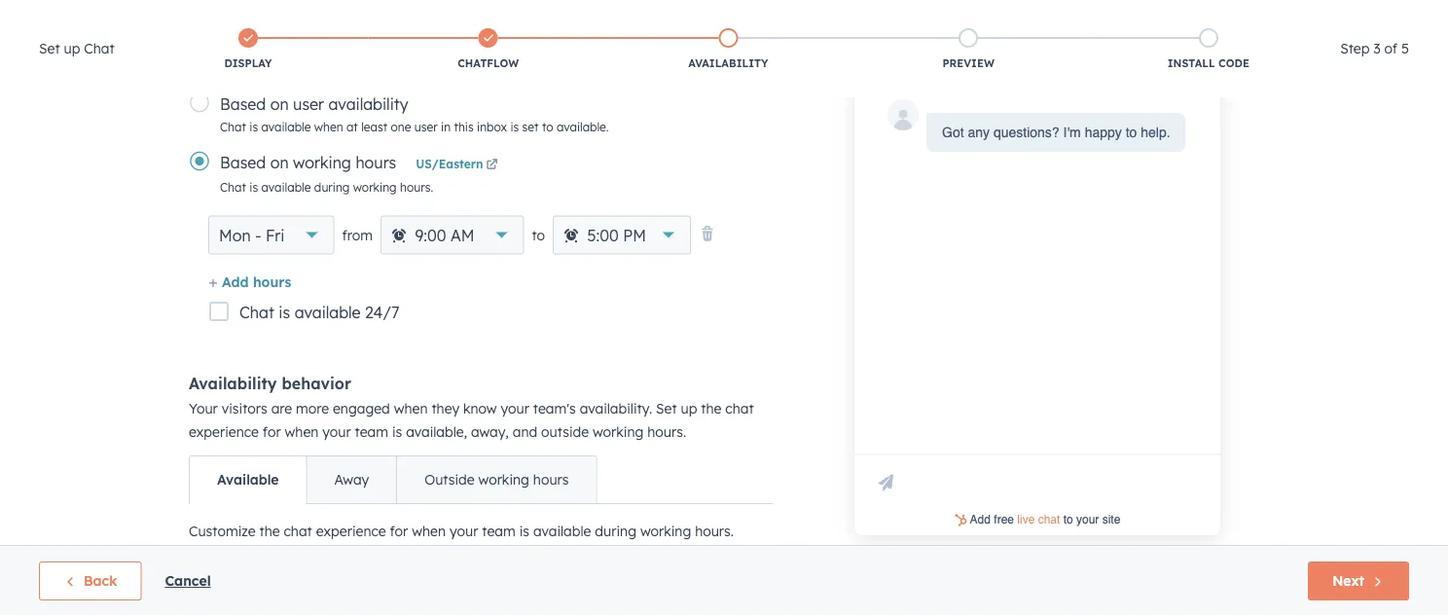 Task type: locate. For each thing, give the bounding box(es) containing it.
0 horizontal spatial team
[[355, 424, 388, 441]]

marketplaces button
[[1181, 0, 1222, 31]]

chat
[[726, 400, 754, 417], [284, 523, 312, 540]]

2 based from the top
[[220, 152, 266, 172]]

chat for chat is available 24/7
[[240, 303, 274, 322]]

1 vertical spatial experience
[[316, 523, 386, 540]]

chat for chat is available when at least one user in this inbox is set to available.
[[220, 119, 246, 134]]

0 horizontal spatial the
[[259, 523, 280, 540]]

0 horizontal spatial user
[[293, 94, 324, 113]]

during
[[314, 180, 350, 194], [595, 523, 637, 540]]

1 vertical spatial team
[[482, 523, 516, 540]]

0 horizontal spatial chat
[[284, 523, 312, 540]]

1 vertical spatial up
[[681, 400, 698, 417]]

search image
[[1408, 51, 1422, 64]]

1 horizontal spatial during
[[595, 523, 637, 540]]

hours
[[356, 152, 397, 172], [253, 273, 291, 290], [533, 471, 569, 488]]

1 vertical spatial availability
[[189, 374, 277, 393]]

and
[[513, 424, 538, 441]]

0 horizontal spatial for
[[263, 424, 281, 441]]

is inside availability behavior your visitors are more engaged when they know your team's availability. set up the chat experience for when your team is available, away, and outside working hours.
[[392, 424, 402, 441]]

2 horizontal spatial hours
[[533, 471, 569, 488]]

when down the more
[[285, 424, 319, 441]]

pm
[[623, 225, 646, 245]]

experience down away link
[[316, 523, 386, 540]]

0 horizontal spatial set
[[39, 40, 60, 57]]

1 horizontal spatial set
[[656, 400, 677, 417]]

is left the set
[[511, 119, 519, 134]]

hours.
[[400, 180, 433, 194], [648, 424, 687, 441], [695, 523, 734, 540]]

available left 24/7
[[295, 303, 361, 322]]

install code
[[1168, 56, 1250, 70]]

to
[[542, 119, 554, 134], [1126, 125, 1138, 140], [532, 226, 545, 243]]

1 on from the top
[[270, 94, 289, 113]]

1 vertical spatial set
[[656, 400, 677, 417]]

user up based on working hours
[[293, 94, 324, 113]]

experience down your
[[189, 424, 259, 441]]

set inside availability behavior your visitors are more engaged when they know your team's availability. set up the chat experience for when your team is available, away, and outside working hours.
[[656, 400, 677, 417]]

when
[[314, 119, 343, 134], [394, 400, 428, 417], [285, 424, 319, 441], [412, 523, 446, 540]]

got
[[943, 125, 964, 140]]

5:00 pm button
[[553, 216, 691, 255]]

team
[[355, 424, 388, 441], [482, 523, 516, 540]]

your down the more
[[323, 424, 351, 441]]

working
[[293, 152, 351, 172], [353, 180, 397, 194], [593, 424, 644, 441], [479, 471, 530, 488], [641, 523, 692, 540]]

1 horizontal spatial availability
[[689, 56, 769, 70]]

1 vertical spatial during
[[595, 523, 637, 540]]

is up mon - fri
[[250, 180, 258, 194]]

from
[[342, 226, 373, 243]]

outside
[[425, 471, 475, 488]]

availability inside list item
[[689, 56, 769, 70]]

to left help.
[[1126, 125, 1138, 140]]

your up and
[[501, 400, 530, 417]]

2 on from the top
[[270, 152, 289, 172]]

availability list item
[[609, 24, 849, 75]]

when down outside
[[412, 523, 446, 540]]

0 vertical spatial availability
[[689, 56, 769, 70]]

the right 'customize'
[[259, 523, 280, 540]]

1 horizontal spatial user
[[415, 119, 438, 134]]

any
[[968, 125, 990, 140]]

for
[[263, 424, 281, 441], [390, 523, 408, 540]]

of
[[1385, 40, 1398, 57]]

0 vertical spatial the
[[701, 400, 722, 417]]

outside working hours link
[[396, 457, 596, 503]]

your down outside
[[450, 523, 478, 540]]

hours down outside
[[533, 471, 569, 488]]

tab list
[[189, 456, 597, 504]]

experience
[[189, 424, 259, 441], [316, 523, 386, 540]]

up inside set up chat heading
[[64, 40, 80, 57]]

1 horizontal spatial chat
[[726, 400, 754, 417]]

availability
[[689, 56, 769, 70], [189, 374, 277, 393]]

1 vertical spatial your
[[323, 424, 351, 441]]

display
[[224, 56, 272, 70]]

set up chat
[[39, 40, 115, 57]]

for down are
[[263, 424, 281, 441]]

link opens in a new window image
[[486, 159, 498, 171]]

1 horizontal spatial hours.
[[648, 424, 687, 441]]

customize
[[189, 523, 256, 540]]

more
[[296, 400, 329, 417]]

1 vertical spatial hours
[[253, 273, 291, 290]]

set
[[39, 40, 60, 57], [656, 400, 677, 417]]

0 horizontal spatial availability
[[189, 374, 277, 393]]

to left the 5:00
[[532, 226, 545, 243]]

0 horizontal spatial during
[[314, 180, 350, 194]]

set
[[522, 119, 539, 134]]

team down engaged
[[355, 424, 388, 441]]

am
[[451, 225, 475, 245]]

us/eastern
[[416, 156, 483, 171]]

away,
[[471, 424, 509, 441]]

set inside heading
[[39, 40, 60, 57]]

1 vertical spatial on
[[270, 152, 289, 172]]

0 vertical spatial chat
[[726, 400, 754, 417]]

1 vertical spatial user
[[415, 119, 438, 134]]

2 vertical spatial hours.
[[695, 523, 734, 540]]

1 horizontal spatial up
[[681, 400, 698, 417]]

search button
[[1398, 41, 1431, 74]]

for down away link
[[390, 523, 408, 540]]

available for during
[[261, 180, 311, 194]]

user
[[293, 94, 324, 113], [415, 119, 438, 134]]

your
[[501, 400, 530, 417], [323, 424, 351, 441], [450, 523, 478, 540]]

this
[[454, 119, 474, 134]]

working inside availability behavior your visitors are more engaged when they know your team's availability. set up the chat experience for when your team is available, away, and outside working hours.
[[593, 424, 644, 441]]

1 horizontal spatial the
[[701, 400, 722, 417]]

list
[[128, 24, 1329, 75]]

they
[[432, 400, 460, 417]]

experience inside availability behavior your visitors are more engaged when they know your team's availability. set up the chat experience for when your team is available, away, and outside working hours.
[[189, 424, 259, 441]]

on
[[270, 94, 289, 113], [270, 152, 289, 172]]

2 horizontal spatial hours.
[[695, 523, 734, 540]]

0 vertical spatial team
[[355, 424, 388, 441]]

hours down least
[[356, 152, 397, 172]]

0 vertical spatial user
[[293, 94, 324, 113]]

display completed list item
[[128, 24, 368, 75]]

0 vertical spatial on
[[270, 94, 289, 113]]

is down add hours
[[279, 303, 290, 322]]

on for working
[[270, 152, 289, 172]]

1 horizontal spatial hours
[[356, 152, 397, 172]]

up
[[64, 40, 80, 57], [681, 400, 698, 417]]

1 horizontal spatial experience
[[316, 523, 386, 540]]

available down based on user availability
[[261, 119, 311, 134]]

2 vertical spatial your
[[450, 523, 478, 540]]

outside working hours
[[425, 471, 569, 488]]

on down display
[[270, 94, 289, 113]]

0 vertical spatial hours.
[[400, 180, 433, 194]]

hours right "add"
[[253, 273, 291, 290]]

availability.
[[580, 400, 652, 417]]

2 horizontal spatial your
[[501, 400, 530, 417]]

0 vertical spatial up
[[64, 40, 80, 57]]

1 based from the top
[[220, 94, 266, 113]]

chat
[[84, 40, 115, 57], [220, 119, 246, 134], [220, 180, 246, 194], [240, 303, 274, 322]]

the right availability.
[[701, 400, 722, 417]]

add hours button
[[208, 270, 291, 296]]

cancel button
[[165, 570, 211, 593]]

team down outside working hours link
[[482, 523, 516, 540]]

is
[[250, 119, 258, 134], [511, 119, 519, 134], [250, 180, 258, 194], [279, 303, 290, 322], [392, 424, 402, 441], [520, 523, 530, 540]]

link opens in a new window image
[[486, 156, 498, 174]]

based on working hours
[[220, 152, 397, 172]]

1 vertical spatial based
[[220, 152, 266, 172]]

0 horizontal spatial up
[[64, 40, 80, 57]]

away link
[[306, 457, 396, 503]]

user left the in
[[415, 119, 438, 134]]

1 horizontal spatial your
[[450, 523, 478, 540]]

3
[[1374, 40, 1381, 57]]

0 vertical spatial experience
[[189, 424, 259, 441]]

availability for availability
[[689, 56, 769, 70]]

0 horizontal spatial hours
[[253, 273, 291, 290]]

hours. inside availability behavior your visitors are more engaged when they know your team's availability. set up the chat experience for when your team is available, away, and outside working hours.
[[648, 424, 687, 441]]

questions?
[[994, 125, 1060, 140]]

0 vertical spatial based
[[220, 94, 266, 113]]

the
[[701, 400, 722, 417], [259, 523, 280, 540]]

chat for chat is available during working hours.
[[220, 180, 246, 194]]

help.
[[1141, 125, 1171, 140]]

0 vertical spatial for
[[263, 424, 281, 441]]

hours inside button
[[253, 273, 291, 290]]

based down display
[[220, 94, 266, 113]]

1 vertical spatial hours.
[[648, 424, 687, 441]]

1 vertical spatial for
[[390, 523, 408, 540]]

0 horizontal spatial hours.
[[400, 180, 433, 194]]

agent says: got any questions? i'm happy to help. element
[[943, 121, 1171, 144]]

available down based on working hours
[[261, 180, 311, 194]]

available
[[261, 119, 311, 134], [261, 180, 311, 194], [295, 303, 361, 322], [533, 523, 591, 540]]

2 vertical spatial hours
[[533, 471, 569, 488]]

1 horizontal spatial for
[[390, 523, 408, 540]]

availability inside availability behavior your visitors are more engaged when they know your team's availability. set up the chat experience for when your team is available, away, and outside working hours.
[[189, 374, 277, 393]]

9:00 am
[[415, 225, 475, 245]]

on up chat is available during working hours.
[[270, 152, 289, 172]]

0 vertical spatial set
[[39, 40, 60, 57]]

-
[[255, 225, 261, 245]]

install
[[1168, 56, 1216, 70]]

preview
[[943, 56, 995, 70]]

is left available,
[[392, 424, 402, 441]]

based up mon
[[220, 152, 266, 172]]

0 horizontal spatial experience
[[189, 424, 259, 441]]

chat inside heading
[[84, 40, 115, 57]]

1 vertical spatial the
[[259, 523, 280, 540]]

preview list item
[[849, 24, 1089, 75]]



Task type: describe. For each thing, give the bounding box(es) containing it.
based for based on working hours
[[220, 152, 266, 172]]

are
[[271, 400, 292, 417]]

i'm
[[1064, 125, 1081, 140]]

away
[[335, 471, 369, 488]]

0 vertical spatial during
[[314, 180, 350, 194]]

when left at
[[314, 119, 343, 134]]

your
[[189, 400, 218, 417]]

available link
[[190, 457, 306, 503]]

visitors
[[222, 400, 268, 417]]

in
[[441, 119, 451, 134]]

cancel
[[165, 573, 211, 590]]

9:00 am button
[[381, 216, 524, 255]]

fri
[[266, 225, 285, 245]]

available down outside working hours
[[533, 523, 591, 540]]

mon - fri button
[[208, 216, 334, 255]]

us/eastern link
[[416, 156, 501, 174]]

5
[[1402, 40, 1410, 57]]

mon - fri
[[219, 225, 285, 245]]

available
[[217, 471, 279, 488]]

chat is available when at least one user in this inbox is set to available.
[[220, 119, 609, 134]]

engaged
[[333, 400, 390, 417]]

chat inside availability behavior your visitors are more engaged when they know your team's availability. set up the chat experience for when your team is available, away, and outside working hours.
[[726, 400, 754, 417]]

availability behavior your visitors are more engaged when they know your team's availability. set up the chat experience for when your team is available, away, and outside working hours.
[[189, 374, 754, 441]]

team's
[[533, 400, 576, 417]]

mon
[[219, 225, 251, 245]]

know
[[463, 400, 497, 417]]

on for user
[[270, 94, 289, 113]]

happy
[[1085, 125, 1122, 140]]

5:00 pm
[[588, 225, 646, 245]]

code
[[1219, 56, 1250, 70]]

chat is available 24/7
[[240, 303, 400, 322]]

availability
[[329, 94, 409, 113]]

install code list item
[[1089, 24, 1329, 75]]

add hours
[[222, 273, 291, 290]]

available,
[[406, 424, 467, 441]]

9:00
[[415, 225, 446, 245]]

Search HubSpot search field
[[1175, 41, 1414, 74]]

to right the set
[[542, 119, 554, 134]]

back button
[[39, 562, 142, 601]]

got any questions? i'm happy to help.
[[943, 125, 1171, 140]]

0 horizontal spatial your
[[323, 424, 351, 441]]

available.
[[557, 119, 609, 134]]

at
[[347, 119, 358, 134]]

back
[[84, 573, 117, 590]]

availability for availability behavior your visitors are more engaged when they know your team's availability. set up the chat experience for when your team is available, away, and outside working hours.
[[189, 374, 277, 393]]

add
[[222, 273, 249, 290]]

for inside availability behavior your visitors are more engaged when they know your team's availability. set up the chat experience for when your team is available, away, and outside working hours.
[[263, 424, 281, 441]]

next button
[[1309, 562, 1410, 601]]

5:00
[[588, 225, 619, 245]]

next
[[1333, 573, 1365, 590]]

hubspot-live-chat-viral-iframe element
[[859, 511, 1217, 531]]

working inside "tab list"
[[479, 471, 530, 488]]

chat is available during working hours.
[[220, 180, 433, 194]]

available for 24/7
[[295, 303, 361, 322]]

is down outside working hours
[[520, 523, 530, 540]]

team inside availability behavior your visitors are more engaged when they know your team's availability. set up the chat experience for when your team is available, away, and outside working hours.
[[355, 424, 388, 441]]

based for based on user availability
[[220, 94, 266, 113]]

1 vertical spatial chat
[[284, 523, 312, 540]]

when left they
[[394, 400, 428, 417]]

marketplaces image
[[1193, 9, 1210, 26]]

tab list containing available
[[189, 456, 597, 504]]

least
[[361, 119, 388, 134]]

set up chat heading
[[39, 37, 115, 60]]

1 horizontal spatial team
[[482, 523, 516, 540]]

customize the chat experience for when your team is available during working hours.
[[189, 523, 734, 540]]

up inside availability behavior your visitors are more engaged when they know your team's availability. set up the chat experience for when your team is available, away, and outside working hours.
[[681, 400, 698, 417]]

step
[[1341, 40, 1370, 57]]

step 3 of 5
[[1341, 40, 1410, 57]]

based on user availability
[[220, 94, 409, 113]]

available for when
[[261, 119, 311, 134]]

behavior
[[282, 374, 351, 393]]

24/7
[[365, 303, 400, 322]]

chatflow completed list item
[[368, 24, 609, 75]]

is down display
[[250, 119, 258, 134]]

list containing display
[[128, 24, 1329, 75]]

chatflow
[[458, 56, 519, 70]]

0 vertical spatial hours
[[356, 152, 397, 172]]

0 vertical spatial your
[[501, 400, 530, 417]]

one
[[391, 119, 411, 134]]

inbox
[[477, 119, 507, 134]]

the inside availability behavior your visitors are more engaged when they know your team's availability. set up the chat experience for when your team is available, away, and outside working hours.
[[701, 400, 722, 417]]

outside
[[541, 424, 589, 441]]



Task type: vqa. For each thing, say whether or not it's contained in the screenshot.
third Press to sort. image from right
no



